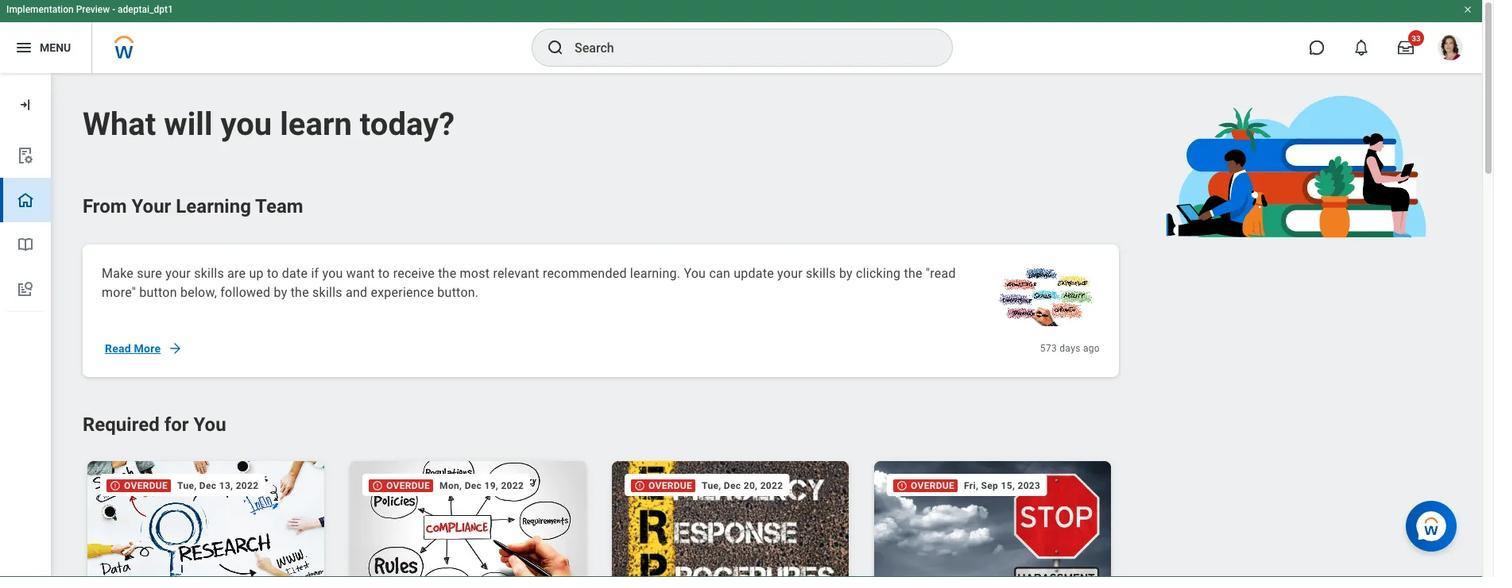 Task type: describe. For each thing, give the bounding box(es) containing it.
read more button
[[95, 333, 189, 365]]

are
[[227, 266, 246, 281]]

exclamation circle image for tue, dec 13, 2022
[[110, 481, 121, 492]]

learning.
[[630, 266, 681, 281]]

more"
[[102, 285, 136, 300]]

implementation preview -   adeptai_dpt1
[[6, 4, 173, 15]]

2022 for mon, dec 19, 2022
[[501, 480, 524, 492]]

button.
[[437, 285, 479, 300]]

make
[[102, 266, 134, 281]]

19,
[[484, 480, 498, 492]]

emergency response procedures image
[[612, 462, 852, 578]]

0 horizontal spatial list
[[0, 134, 51, 312]]

below,
[[180, 285, 217, 300]]

menu button
[[0, 22, 92, 73]]

dec for 19,
[[465, 480, 482, 492]]

20,
[[744, 480, 758, 492]]

close environment banner image
[[1463, 5, 1473, 14]]

home image
[[16, 191, 35, 210]]

report parameter image
[[16, 146, 35, 165]]

1 horizontal spatial by
[[839, 266, 853, 281]]

0 horizontal spatial the
[[291, 285, 309, 300]]

followed
[[220, 285, 270, 300]]

relevant
[[493, 266, 539, 281]]

2023
[[1018, 480, 1041, 492]]

days
[[1060, 343, 1081, 355]]

recommended
[[543, 266, 627, 281]]

mon,
[[440, 480, 462, 492]]

overdue for tue, dec 20, 2022
[[649, 481, 692, 492]]

tue, for tue, dec 20, 2022
[[702, 480, 721, 492]]

2 to from the left
[[378, 266, 390, 281]]

1 vertical spatial by
[[274, 285, 287, 300]]

implementation
[[6, 4, 74, 15]]

up
[[249, 266, 264, 281]]

"read
[[926, 266, 956, 281]]

0 horizontal spatial skills
[[194, 266, 224, 281]]

if
[[311, 266, 319, 281]]

notifications large image
[[1354, 40, 1370, 56]]

you inside make sure your skills are up to date if you want to receive the most relevant recommended learning. you can update your skills by clicking the "read more" button below, followed by the skills and experience button.
[[684, 266, 706, 281]]

list containing tue, dec 13, 2022
[[83, 457, 1130, 578]]

what
[[83, 105, 156, 143]]

2 horizontal spatial skills
[[806, 266, 836, 281]]

exclamation circle image for tue, dec 20, 2022
[[634, 481, 645, 492]]

33 button
[[1389, 30, 1424, 65]]

tue, dec 13, 2022
[[177, 480, 259, 492]]

573
[[1040, 343, 1057, 355]]

today?
[[360, 105, 455, 143]]

from your learning team
[[83, 195, 303, 218]]

mon, dec 19, 2022
[[440, 480, 524, 492]]

required
[[83, 414, 160, 436]]

2022 for tue, dec 13, 2022
[[236, 480, 259, 492]]

Search Workday  search field
[[575, 30, 920, 65]]

your
[[132, 195, 171, 218]]



Task type: vqa. For each thing, say whether or not it's contained in the screenshot.
do
no



Task type: locate. For each thing, give the bounding box(es) containing it.
1 horizontal spatial to
[[378, 266, 390, 281]]

dec left 20,
[[724, 480, 741, 492]]

from
[[83, 195, 127, 218]]

1 2022 from the left
[[236, 480, 259, 492]]

skills
[[194, 266, 224, 281], [806, 266, 836, 281], [312, 285, 342, 300]]

your
[[166, 266, 191, 281], [777, 266, 803, 281]]

1 vertical spatial list
[[83, 457, 1130, 578]]

tue,
[[177, 480, 197, 492], [702, 480, 721, 492]]

by
[[839, 266, 853, 281], [274, 285, 287, 300]]

0 horizontal spatial to
[[267, 266, 279, 281]]

overdue
[[124, 481, 168, 492], [386, 481, 430, 492], [649, 481, 692, 492], [911, 481, 955, 492]]

profile logan mcneil image
[[1438, 35, 1463, 64]]

1 horizontal spatial 2022
[[501, 480, 524, 492]]

you right the 'will'
[[221, 105, 272, 143]]

3 exclamation circle image from the left
[[634, 481, 645, 492]]

search image
[[546, 38, 565, 57]]

skills left the "clicking" at the right top of page
[[806, 266, 836, 281]]

required for you
[[83, 414, 226, 436]]

4 exclamation circle image from the left
[[897, 481, 908, 492]]

adeptai_dpt1
[[118, 4, 173, 15]]

sep
[[981, 480, 998, 492]]

you
[[221, 105, 272, 143], [322, 266, 343, 281]]

tue, left 13,
[[177, 480, 197, 492]]

to right up
[[267, 266, 279, 281]]

date
[[282, 266, 308, 281]]

3 2022 from the left
[[760, 480, 783, 492]]

1 vertical spatial you
[[322, 266, 343, 281]]

0 vertical spatial you
[[221, 105, 272, 143]]

tue, for tue, dec 13, 2022
[[177, 480, 197, 492]]

annual compliance image
[[350, 462, 590, 578]]

digital marketing research image
[[87, 462, 327, 578]]

0 horizontal spatial dec
[[199, 480, 216, 492]]

book open image
[[16, 235, 35, 254]]

clicking
[[856, 266, 901, 281]]

learning
[[176, 195, 251, 218]]

2 horizontal spatial the
[[904, 266, 923, 281]]

read
[[105, 342, 131, 355]]

exclamation circle image for fri, sep 15, 2023
[[897, 481, 908, 492]]

list
[[0, 134, 51, 312], [83, 457, 1130, 578]]

2 tue, from the left
[[702, 480, 721, 492]]

to
[[267, 266, 279, 281], [378, 266, 390, 281]]

transformation import image
[[17, 97, 33, 113]]

3 overdue from the left
[[649, 481, 692, 492]]

for
[[164, 414, 189, 436]]

15,
[[1001, 480, 1015, 492]]

2022 for tue, dec 20, 2022
[[760, 480, 783, 492]]

you right for
[[194, 414, 226, 436]]

tue, dec 20, 2022
[[702, 480, 783, 492]]

1 horizontal spatial tue,
[[702, 480, 721, 492]]

overdue left tue, dec 20, 2022
[[649, 481, 692, 492]]

dec
[[199, 480, 216, 492], [465, 480, 482, 492], [724, 480, 741, 492]]

573 days ago
[[1040, 343, 1100, 355]]

0 horizontal spatial 2022
[[236, 480, 259, 492]]

overdue for fri, sep 15, 2023
[[911, 481, 955, 492]]

1 to from the left
[[267, 266, 279, 281]]

by left the "clicking" at the right top of page
[[839, 266, 853, 281]]

13,
[[219, 480, 233, 492]]

skills g1d7b27a60_1920.jpg image
[[992, 264, 1100, 327]]

fri, sep 15, 2023
[[964, 480, 1041, 492]]

and
[[346, 285, 367, 300]]

1 horizontal spatial you
[[322, 266, 343, 281]]

1 dec from the left
[[199, 480, 216, 492]]

to right want
[[378, 266, 390, 281]]

menu banner
[[0, 0, 1482, 73]]

1 horizontal spatial your
[[777, 266, 803, 281]]

0 horizontal spatial you
[[221, 105, 272, 143]]

2 horizontal spatial dec
[[724, 480, 741, 492]]

3 dec from the left
[[724, 480, 741, 492]]

the down date
[[291, 285, 309, 300]]

menu
[[40, 41, 71, 54]]

0 horizontal spatial your
[[166, 266, 191, 281]]

1 overdue from the left
[[124, 481, 168, 492]]

the left "read
[[904, 266, 923, 281]]

dec for 20,
[[724, 480, 741, 492]]

the up button.
[[438, 266, 457, 281]]

justify image
[[14, 38, 33, 57]]

2 2022 from the left
[[501, 480, 524, 492]]

0 vertical spatial by
[[839, 266, 853, 281]]

fri,
[[964, 480, 979, 492]]

update
[[734, 266, 774, 281]]

your up button at the left of page
[[166, 266, 191, 281]]

make sure your skills are up to date if you want to receive the most relevant recommended learning. you can update your skills by clicking the "read more" button below, followed by the skills and experience button.
[[102, 266, 956, 300]]

by down date
[[274, 285, 287, 300]]

dec left 19,
[[465, 480, 482, 492]]

-
[[112, 4, 115, 15]]

arrow right image
[[167, 341, 183, 357]]

you left can
[[684, 266, 706, 281]]

2022
[[236, 480, 259, 492], [501, 480, 524, 492], [760, 480, 783, 492]]

1 horizontal spatial list
[[83, 457, 1130, 578]]

dec for 13,
[[199, 480, 216, 492]]

more
[[134, 342, 161, 355]]

2022 right 13,
[[236, 480, 259, 492]]

1 horizontal spatial the
[[438, 266, 457, 281]]

preview
[[76, 4, 110, 15]]

ago
[[1083, 343, 1100, 355]]

2 dec from the left
[[465, 480, 482, 492]]

1 horizontal spatial you
[[684, 266, 706, 281]]

2 your from the left
[[777, 266, 803, 281]]

learn
[[280, 105, 352, 143]]

overdue left mon,
[[386, 481, 430, 492]]

button
[[139, 285, 177, 300]]

the
[[438, 266, 457, 281], [904, 266, 923, 281], [291, 285, 309, 300]]

you inside make sure your skills are up to date if you want to receive the most relevant recommended learning. you can update your skills by clicking the "read more" button below, followed by the skills and experience button.
[[322, 266, 343, 281]]

experience
[[371, 285, 434, 300]]

2 overdue from the left
[[386, 481, 430, 492]]

overdue down required for you
[[124, 481, 168, 492]]

2022 right 20,
[[760, 480, 783, 492]]

you
[[684, 266, 706, 281], [194, 414, 226, 436]]

want
[[346, 266, 375, 281]]

1 vertical spatial you
[[194, 414, 226, 436]]

2022 right 19,
[[501, 480, 524, 492]]

you right if
[[322, 266, 343, 281]]

0 vertical spatial list
[[0, 134, 51, 312]]

will
[[164, 105, 213, 143]]

exclamation circle image for mon, dec 19, 2022
[[372, 481, 383, 492]]

overdue left fri,
[[911, 481, 955, 492]]

most
[[460, 266, 490, 281]]

0 horizontal spatial you
[[194, 414, 226, 436]]

team
[[255, 195, 303, 218]]

1 horizontal spatial skills
[[312, 285, 342, 300]]

sure
[[137, 266, 162, 281]]

read more
[[105, 342, 161, 355]]

0 horizontal spatial tue,
[[177, 480, 197, 492]]

tue, left 20,
[[702, 480, 721, 492]]

overdue for tue, dec 13, 2022
[[124, 481, 168, 492]]

skills up the below,
[[194, 266, 224, 281]]

exclamation circle image
[[110, 481, 121, 492], [372, 481, 383, 492], [634, 481, 645, 492], [897, 481, 908, 492]]

1 exclamation circle image from the left
[[110, 481, 121, 492]]

2 exclamation circle image from the left
[[372, 481, 383, 492]]

2 horizontal spatial 2022
[[760, 480, 783, 492]]

0 vertical spatial you
[[684, 266, 706, 281]]

dec left 13,
[[199, 480, 216, 492]]

1 your from the left
[[166, 266, 191, 281]]

workplace harassment & discrimination image
[[874, 462, 1114, 578]]

33
[[1412, 33, 1421, 43]]

skills down if
[[312, 285, 342, 300]]

can
[[709, 266, 730, 281]]

0 horizontal spatial by
[[274, 285, 287, 300]]

4 overdue from the left
[[911, 481, 955, 492]]

inbox large image
[[1398, 40, 1414, 56]]

overdue for mon, dec 19, 2022
[[386, 481, 430, 492]]

receive
[[393, 266, 435, 281]]

what will you learn today?
[[83, 105, 455, 143]]

1 tue, from the left
[[177, 480, 197, 492]]

1 horizontal spatial dec
[[465, 480, 482, 492]]

your right 'update'
[[777, 266, 803, 281]]



